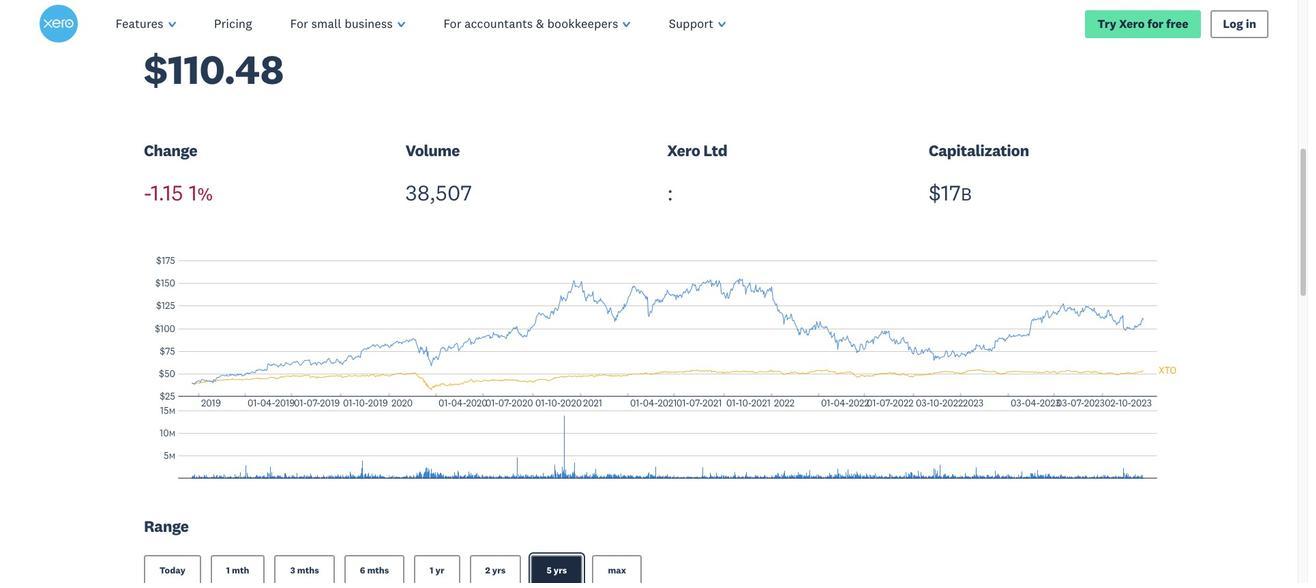 Task type: describe. For each thing, give the bounding box(es) containing it.
1 mth button
[[211, 555, 265, 583]]

for
[[1148, 16, 1164, 31]]

2 2022 from the left
[[849, 397, 870, 409]]

10- for 2020
[[548, 397, 561, 409]]

for for for accountants & bookkeepers
[[444, 16, 462, 31]]

04- for 2022
[[834, 397, 849, 409]]

3 2021 from the left
[[703, 397, 722, 409]]

today button
[[144, 555, 201, 583]]

1 vertical spatial .
[[159, 179, 163, 206]]

50
[[164, 368, 175, 380]]

2 2019 from the left
[[275, 397, 295, 409]]

$ 125
[[156, 300, 175, 312]]

in
[[1246, 16, 1257, 31]]

$ 110 . 48
[[144, 44, 284, 95]]

m for 10
[[169, 429, 175, 439]]

support button
[[650, 0, 745, 48]]

1 . 15 1 %
[[151, 179, 213, 206]]

b
[[961, 183, 972, 206]]

1 2021 from the left
[[583, 397, 603, 409]]

log
[[1224, 16, 1244, 31]]

bookkeepers
[[548, 16, 618, 31]]

2 2021 from the left
[[658, 397, 677, 409]]

0 vertical spatial 15
[[163, 179, 183, 206]]

for accountants & bookkeepers
[[444, 16, 618, 31]]

15 m
[[160, 405, 175, 417]]

$ for 150
[[155, 277, 161, 290]]

$ for 25
[[160, 391, 165, 403]]

10- for 2022
[[930, 397, 943, 409]]

1 01- from the left
[[248, 397, 260, 409]]

range
[[144, 516, 189, 536]]

1 03- from the left
[[916, 397, 930, 409]]

mth
[[232, 565, 249, 576]]

6 mths
[[360, 565, 389, 576]]

6 mths button
[[344, 555, 405, 583]]

1 2023 from the left
[[963, 397, 984, 409]]

support
[[669, 16, 714, 31]]

0 vertical spatial xero
[[1120, 16, 1145, 31]]

$ for 175
[[156, 255, 162, 267]]

3 2020 from the left
[[512, 397, 533, 409]]

3 mths button
[[275, 555, 335, 583]]

03-04-2023 03-07-2023 02-10-2023
[[1011, 397, 1152, 409]]

1 for mth
[[226, 565, 230, 576]]

01-04-2020 01-07-2020 01-10-2020 2021
[[439, 397, 603, 409]]

3 2019 from the left
[[320, 397, 340, 409]]

log in
[[1224, 16, 1257, 31]]

2 yrs button
[[470, 555, 522, 583]]

6
[[360, 565, 365, 576]]

1 mth
[[226, 565, 249, 576]]

free
[[1167, 16, 1189, 31]]

&
[[536, 16, 544, 31]]

4 2020 from the left
[[561, 397, 582, 409]]

04- for 2021
[[643, 397, 658, 409]]

04- for 2020
[[452, 397, 466, 409]]

$ 150
[[155, 277, 175, 290]]

175
[[162, 255, 175, 267]]

1 yr button
[[414, 555, 460, 583]]

try
[[1098, 16, 1117, 31]]

10 m
[[160, 427, 175, 440]]

25
[[165, 391, 175, 403]]

4 2019 from the left
[[368, 397, 388, 409]]

01-04-2021 01-07-2021 01-10-2021 2022
[[630, 397, 795, 409]]

pricing
[[214, 16, 252, 31]]

110
[[168, 44, 224, 95]]

3 2022 from the left
[[893, 397, 914, 409]]

1 vertical spatial 15
[[160, 405, 169, 417]]

try xero for free
[[1098, 16, 1189, 31]]

07- for 2023
[[1071, 397, 1085, 409]]

02-
[[1105, 397, 1119, 409]]

$ for 17
[[929, 179, 941, 206]]

4 2021 from the left
[[752, 397, 771, 409]]

75
[[165, 346, 175, 358]]

5 yrs
[[547, 565, 567, 576]]

for for for small business
[[290, 16, 308, 31]]

pricing link
[[195, 0, 271, 48]]

5 for m
[[164, 450, 169, 462]]

$ 100
[[155, 323, 175, 335]]

$ for 110
[[144, 44, 168, 95]]

:
[[667, 179, 674, 206]]

mths for 3 mths
[[297, 565, 319, 576]]

07- for 2019
[[307, 397, 320, 409]]

07- for 2021
[[690, 397, 703, 409]]

xto
[[1159, 364, 1177, 377]]

04- for 2019
[[260, 397, 275, 409]]

1 vertical spatial xero
[[667, 141, 700, 161]]

4 2022 from the left
[[943, 397, 964, 409]]

$ 175
[[156, 255, 175, 267]]

volume
[[406, 141, 460, 161]]

01-04-2022 01-07-2022 03-10-2022 2023
[[821, 397, 984, 409]]

7 01- from the left
[[630, 397, 643, 409]]

5 for yrs
[[547, 565, 552, 576]]

5 yrs button
[[531, 555, 583, 583]]

mths for 6 mths
[[367, 565, 389, 576]]

xero ltd
[[667, 141, 728, 161]]

5 01- from the left
[[486, 397, 499, 409]]

ltd
[[704, 141, 728, 161]]

business
[[345, 16, 393, 31]]

change
[[144, 141, 197, 161]]



Task type: vqa. For each thing, say whether or not it's contained in the screenshot.
Tick image to the left
no



Task type: locate. For each thing, give the bounding box(es) containing it.
10
[[160, 427, 169, 440]]

04- for 2023
[[1026, 397, 1040, 409]]

$ down the $ 150
[[156, 300, 162, 312]]

1
[[151, 179, 159, 206], [189, 179, 197, 206], [226, 565, 230, 576], [430, 565, 434, 576]]

100
[[160, 323, 175, 335]]

m
[[169, 407, 175, 417], [169, 429, 175, 439], [169, 452, 175, 462]]

m inside 5 m
[[169, 452, 175, 462]]

yrs for 2 yrs
[[492, 565, 506, 576]]

yrs right 2
[[492, 565, 506, 576]]

1 m from the top
[[169, 407, 175, 417]]

1 horizontal spatial 03-
[[1011, 397, 1026, 409]]

1 horizontal spatial yrs
[[554, 565, 567, 576]]

10- for 2021
[[739, 397, 752, 409]]

10- for 2019
[[356, 397, 368, 409]]

10- for 2023
[[1119, 397, 1132, 409]]

2 yrs from the left
[[554, 565, 567, 576]]

yrs left max
[[554, 565, 567, 576]]

1 04- from the left
[[260, 397, 275, 409]]

1 horizontal spatial .
[[224, 44, 235, 95]]

for small business
[[290, 16, 393, 31]]

xero left for
[[1120, 16, 1145, 31]]

xero left ltd
[[667, 141, 700, 161]]

10 01- from the left
[[821, 397, 834, 409]]

4 01- from the left
[[439, 397, 452, 409]]

capitalization
[[929, 141, 1029, 161]]

2
[[485, 565, 490, 576]]

5 inside button
[[547, 565, 552, 576]]

2020
[[392, 397, 413, 409], [466, 397, 488, 409], [512, 397, 533, 409], [561, 397, 582, 409]]

10-
[[356, 397, 368, 409], [548, 397, 561, 409], [739, 397, 752, 409], [930, 397, 943, 409], [1119, 397, 1132, 409]]

0 vertical spatial 5
[[164, 450, 169, 462]]

$ 17 b
[[929, 179, 972, 206]]

yr
[[436, 565, 445, 576]]

3 mths
[[290, 565, 319, 576]]

yrs
[[492, 565, 506, 576], [554, 565, 567, 576]]

1 horizontal spatial 5
[[547, 565, 552, 576]]

2 for from the left
[[444, 16, 462, 31]]

$ down $ 100
[[160, 346, 165, 358]]

mths inside button
[[367, 565, 389, 576]]

2022
[[774, 397, 795, 409], [849, 397, 870, 409], [893, 397, 914, 409], [943, 397, 964, 409]]

2 10- from the left
[[548, 397, 561, 409]]

6 01- from the left
[[536, 397, 548, 409]]

3 07- from the left
[[690, 397, 703, 409]]

max
[[608, 565, 626, 576]]

0 horizontal spatial yrs
[[492, 565, 506, 576]]

xero
[[1120, 16, 1145, 31], [667, 141, 700, 161]]

04-
[[260, 397, 275, 409], [452, 397, 466, 409], [643, 397, 658, 409], [834, 397, 849, 409], [1026, 397, 1040, 409]]

try xero for free link
[[1086, 10, 1201, 38]]

0 horizontal spatial xero
[[667, 141, 700, 161]]

15 down $ 25
[[160, 405, 169, 417]]

3 03- from the left
[[1057, 397, 1071, 409]]

m for 15
[[169, 407, 175, 417]]

.
[[224, 44, 235, 95], [159, 179, 163, 206]]

features button
[[97, 0, 195, 48]]

2021
[[583, 397, 603, 409], [658, 397, 677, 409], [703, 397, 722, 409], [752, 397, 771, 409]]

1 for .
[[151, 179, 159, 206]]

$ up the $ 150
[[156, 255, 162, 267]]

2 2020 from the left
[[466, 397, 488, 409]]

for left accountants
[[444, 16, 462, 31]]

1 inside button
[[430, 565, 434, 576]]

03-
[[916, 397, 930, 409], [1011, 397, 1026, 409], [1057, 397, 1071, 409]]

5 10- from the left
[[1119, 397, 1132, 409]]

2 2023 from the left
[[1040, 397, 1061, 409]]

3 04- from the left
[[643, 397, 658, 409]]

$ up $ 125
[[155, 277, 161, 290]]

m for 5
[[169, 452, 175, 462]]

$ for 75
[[160, 346, 165, 358]]

5 down 10 m
[[164, 450, 169, 462]]

for inside dropdown button
[[290, 16, 308, 31]]

$ left b
[[929, 179, 941, 206]]

5
[[164, 450, 169, 462], [547, 565, 552, 576]]

15
[[163, 179, 183, 206], [160, 405, 169, 417]]

8 01- from the left
[[677, 397, 690, 409]]

2 07- from the left
[[499, 397, 512, 409]]

mths inside button
[[297, 565, 319, 576]]

$ for 50
[[159, 368, 164, 380]]

4 04- from the left
[[834, 397, 849, 409]]

2 yrs
[[485, 565, 506, 576]]

2023
[[963, 397, 984, 409], [1040, 397, 1061, 409], [1085, 397, 1105, 409], [1132, 397, 1152, 409]]

$ 50
[[159, 368, 175, 380]]

features
[[116, 16, 164, 31]]

$ down $ 125
[[155, 323, 160, 335]]

125
[[162, 300, 175, 312]]

max button
[[593, 555, 642, 583]]

0 vertical spatial m
[[169, 407, 175, 417]]

1 vertical spatial m
[[169, 429, 175, 439]]

mths
[[297, 565, 319, 576], [367, 565, 389, 576]]

01-
[[248, 397, 260, 409], [294, 397, 307, 409], [343, 397, 356, 409], [439, 397, 452, 409], [486, 397, 499, 409], [536, 397, 548, 409], [630, 397, 643, 409], [677, 397, 690, 409], [727, 397, 739, 409], [821, 397, 834, 409], [867, 397, 880, 409]]

. down change
[[159, 179, 163, 206]]

mths right '6'
[[367, 565, 389, 576]]

log in link
[[1211, 10, 1269, 38]]

4 10- from the left
[[930, 397, 943, 409]]

38,507
[[406, 179, 472, 206]]

4 2023 from the left
[[1132, 397, 1152, 409]]

for small business button
[[271, 0, 424, 48]]

today
[[160, 565, 185, 576]]

3 m from the top
[[169, 452, 175, 462]]

small
[[311, 16, 342, 31]]

1 07- from the left
[[307, 397, 320, 409]]

0 horizontal spatial mths
[[297, 565, 319, 576]]

1 horizontal spatial xero
[[1120, 16, 1145, 31]]

17
[[941, 179, 961, 206]]

5 right 2 yrs
[[547, 565, 552, 576]]

for left "small"
[[290, 16, 308, 31]]

1 10- from the left
[[356, 397, 368, 409]]

$ 25
[[160, 391, 175, 403]]

for inside dropdown button
[[444, 16, 462, 31]]

5 07- from the left
[[1071, 397, 1085, 409]]

0 horizontal spatial .
[[159, 179, 163, 206]]

xero homepage image
[[39, 5, 77, 43]]

11 01- from the left
[[867, 397, 880, 409]]

07- for 2022
[[880, 397, 893, 409]]

2 m from the top
[[169, 429, 175, 439]]

0 horizontal spatial 5
[[164, 450, 169, 462]]

$ up 15 m
[[160, 391, 165, 403]]

1 horizontal spatial for
[[444, 16, 462, 31]]

2 horizontal spatial 03-
[[1057, 397, 1071, 409]]

$ for 100
[[155, 323, 160, 335]]

1 vertical spatial 5
[[547, 565, 552, 576]]

m inside 10 m
[[169, 429, 175, 439]]

2 03- from the left
[[1011, 397, 1026, 409]]

3 10- from the left
[[739, 397, 752, 409]]

07- for 2020
[[499, 397, 512, 409]]

for accountants & bookkeepers button
[[424, 0, 650, 48]]

m inside 15 m
[[169, 407, 175, 417]]

%
[[197, 183, 213, 206]]

$ 75
[[160, 346, 175, 358]]

0 horizontal spatial 03-
[[916, 397, 930, 409]]

2 04- from the left
[[452, 397, 466, 409]]

1 mths from the left
[[297, 565, 319, 576]]

5 m
[[164, 450, 175, 462]]

m up 5 m
[[169, 429, 175, 439]]

1 yrs from the left
[[492, 565, 506, 576]]

2 vertical spatial m
[[169, 452, 175, 462]]

07-
[[307, 397, 320, 409], [499, 397, 512, 409], [690, 397, 703, 409], [880, 397, 893, 409], [1071, 397, 1085, 409]]

. down "pricing" on the left top of page
[[224, 44, 235, 95]]

1 2019 from the left
[[201, 397, 221, 409]]

1 for from the left
[[290, 16, 308, 31]]

1 for yr
[[430, 565, 434, 576]]

mths right 3
[[297, 565, 319, 576]]

15 left %
[[163, 179, 183, 206]]

48
[[235, 44, 284, 95]]

3
[[290, 565, 295, 576]]

1 2020 from the left
[[392, 397, 413, 409]]

$ for 125
[[156, 300, 162, 312]]

$ down price
[[144, 44, 168, 95]]

1 2022 from the left
[[774, 397, 795, 409]]

1 horizontal spatial mths
[[367, 565, 389, 576]]

yrs for 5 yrs
[[554, 565, 567, 576]]

accountants
[[465, 16, 533, 31]]

0 horizontal spatial for
[[290, 16, 308, 31]]

1 inside button
[[226, 565, 230, 576]]

3 2023 from the left
[[1085, 397, 1105, 409]]

3 01- from the left
[[343, 397, 356, 409]]

01-04-2019 01-07-2019 01-10-2019 2020
[[248, 397, 413, 409]]

1 yr
[[430, 565, 445, 576]]

150
[[161, 277, 175, 290]]

9 01- from the left
[[727, 397, 739, 409]]

2 01- from the left
[[294, 397, 307, 409]]

m down 10 m
[[169, 452, 175, 462]]

5 04- from the left
[[1026, 397, 1040, 409]]

price
[[144, 16, 180, 36]]

m down 25
[[169, 407, 175, 417]]

$ up $ 25
[[159, 368, 164, 380]]

0 vertical spatial .
[[224, 44, 235, 95]]

2 mths from the left
[[367, 565, 389, 576]]

4 07- from the left
[[880, 397, 893, 409]]



